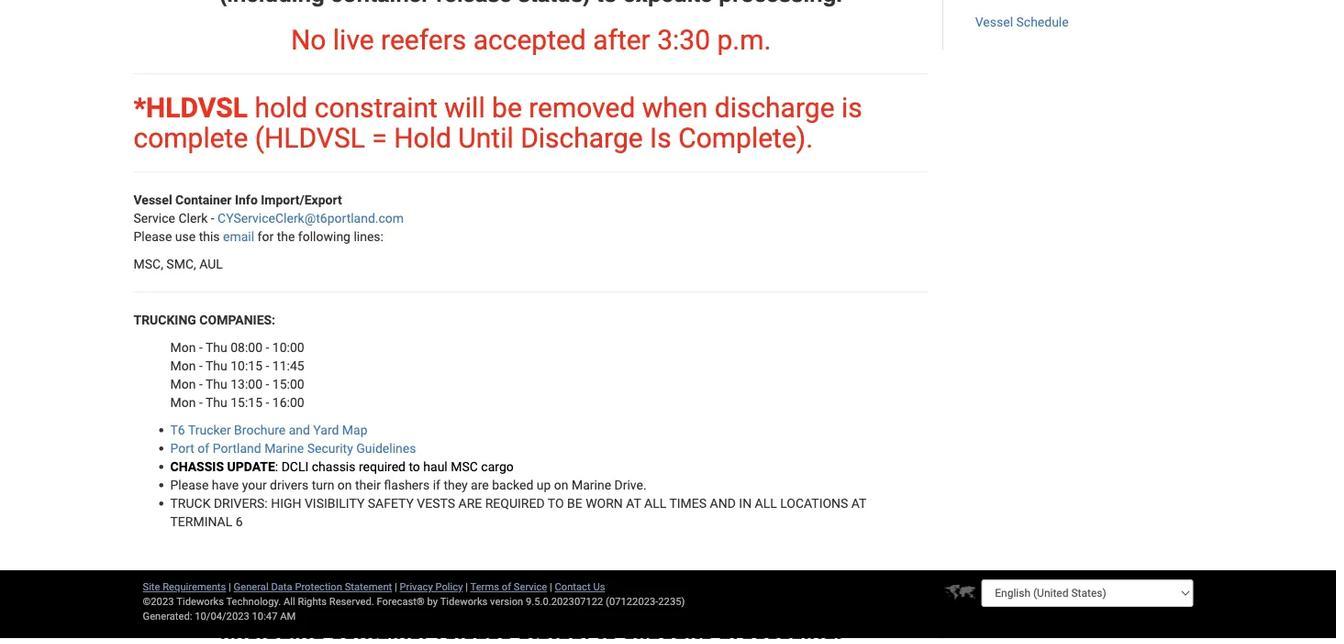 Task type: describe. For each thing, give the bounding box(es) containing it.
3 mon from the top
[[170, 377, 196, 392]]

are
[[471, 478, 489, 493]]

3:30
[[657, 23, 711, 56]]

import/export
[[261, 192, 342, 207]]

2 all from the left
[[755, 496, 777, 511]]

reserved.
[[329, 596, 374, 608]]

brochure
[[234, 423, 286, 438]]

haul
[[423, 459, 448, 475]]

(07122023-
[[606, 596, 659, 608]]

16:00
[[272, 395, 304, 410]]

(hldvsl
[[255, 122, 365, 154]]

security
[[307, 441, 353, 456]]

general data protection statement link
[[234, 581, 392, 593]]

live
[[333, 23, 374, 56]]

t6 trucker brochure and yard map port of portland marine security guidelines chassis update : dcli chassis required to haul msc cargo please have your drivers turn on their flashers if they are backed up on marine drive. truck drivers: high visibility safety vests are required to be worn at all times and in all locations at terminal 6
[[170, 423, 867, 530]]

trucking companies:
[[134, 313, 275, 328]]

for
[[258, 229, 274, 244]]

mon - thu 08:00 - 10:00 mon - thu 10:15 - 11:45 mon - thu 13:00 - 15:00 mon - thu 15:15 - 16:00
[[170, 340, 304, 410]]

vessel container info import/export service clerk - cyserviceclerk@t6portland.com please use this email for the following lines:
[[134, 192, 404, 244]]

map
[[342, 423, 368, 438]]

drivers:
[[214, 496, 268, 511]]

10/04/2023
[[195, 611, 249, 623]]

port of portland marine security guidelines link
[[170, 441, 416, 456]]

trucking
[[134, 313, 196, 328]]

- left 16:00
[[266, 395, 269, 410]]

3 | from the left
[[466, 581, 468, 593]]

truck
[[170, 496, 211, 511]]

msc
[[451, 459, 478, 475]]

am
[[280, 611, 296, 623]]

schedule
[[1017, 15, 1069, 30]]

technology.
[[226, 596, 281, 608]]

of inside t6 trucker brochure and yard map port of portland marine security guidelines chassis update : dcli chassis required to haul msc cargo please have your drivers turn on their flashers if they are backed up on marine drive. truck drivers: high visibility safety vests are required to be worn at all times and in all locations at terminal 6
[[198, 441, 209, 456]]

info
[[235, 192, 258, 207]]

in
[[739, 496, 752, 511]]

and
[[289, 423, 310, 438]]

drive.
[[615, 478, 647, 493]]

generated:
[[143, 611, 192, 623]]

vests
[[417, 496, 455, 511]]

yard
[[313, 423, 339, 438]]

vessel schedule link
[[976, 15, 1069, 30]]

chassis
[[312, 459, 356, 475]]

until
[[458, 122, 514, 154]]

guidelines
[[356, 441, 416, 456]]

data
[[271, 581, 292, 593]]

if
[[433, 478, 441, 493]]

policy
[[436, 581, 463, 593]]

©2023 tideworks
[[143, 596, 224, 608]]

terms
[[471, 581, 499, 593]]

lines:
[[354, 229, 384, 244]]

vessel for vessel schedule
[[976, 15, 1014, 30]]

- right 08:00
[[266, 340, 269, 355]]

high
[[271, 496, 302, 511]]

10:47
[[252, 611, 278, 623]]

companies:
[[200, 313, 275, 328]]

1 all from the left
[[645, 496, 667, 511]]

please inside vessel container info import/export service clerk - cyserviceclerk@t6portland.com please use this email for the following lines:
[[134, 229, 172, 244]]

discharge
[[521, 122, 643, 154]]

hold
[[255, 91, 308, 124]]

this
[[199, 229, 220, 244]]

turn
[[312, 478, 335, 493]]

cyserviceclerk@t6portland.com link
[[218, 211, 404, 226]]

6
[[236, 515, 243, 530]]

terminal
[[170, 515, 232, 530]]

1 mon from the top
[[170, 340, 196, 355]]

complete
[[134, 122, 248, 154]]

container
[[175, 192, 232, 207]]

statement
[[345, 581, 392, 593]]

protection
[[295, 581, 342, 593]]

2 on from the left
[[554, 478, 569, 493]]

is
[[842, 91, 863, 124]]

port
[[170, 441, 195, 456]]

service inside vessel container info import/export service clerk - cyserviceclerk@t6portland.com please use this email for the following lines:
[[134, 211, 175, 226]]

when
[[642, 91, 708, 124]]

2 | from the left
[[395, 581, 397, 593]]

1 thu from the top
[[206, 340, 227, 355]]

2 at from the left
[[852, 496, 867, 511]]

aul
[[199, 257, 223, 272]]

- left 13:00 at the bottom left
[[199, 377, 203, 392]]

locations
[[781, 496, 849, 511]]

times
[[670, 496, 707, 511]]

- up the trucker
[[199, 395, 203, 410]]

2 thu from the top
[[206, 358, 227, 374]]

site
[[143, 581, 160, 593]]

contact
[[555, 581, 591, 593]]

- inside vessel container info import/export service clerk - cyserviceclerk@t6portland.com please use this email for the following lines:
[[211, 211, 214, 226]]



Task type: vqa. For each thing, say whether or not it's contained in the screenshot.
"Vessel" in the the "vessel container info import/export service clerk - cyserviceclerk@t6portland.com please use this email for the following lines:"
yes



Task type: locate. For each thing, give the bounding box(es) containing it.
privacy policy link
[[400, 581, 463, 593]]

0 horizontal spatial at
[[626, 496, 641, 511]]

- left "10:15"
[[199, 358, 203, 374]]

backed
[[492, 478, 534, 493]]

13:00
[[231, 377, 263, 392]]

- up the this on the left top of the page
[[211, 211, 214, 226]]

thu left "10:15"
[[206, 358, 227, 374]]

on up visibility
[[338, 478, 352, 493]]

vessel schedule
[[976, 15, 1069, 30]]

=
[[372, 122, 387, 154]]

update
[[227, 459, 275, 475]]

forecast®
[[377, 596, 425, 608]]

10:00
[[272, 340, 304, 355]]

required
[[359, 459, 406, 475]]

marine up worn
[[572, 478, 611, 493]]

general
[[234, 581, 269, 593]]

flashers
[[384, 478, 430, 493]]

- right 13:00 at the bottom left
[[266, 377, 269, 392]]

0 vertical spatial vessel
[[976, 15, 1014, 30]]

on right up
[[554, 478, 569, 493]]

|
[[229, 581, 231, 593], [395, 581, 397, 593], [466, 581, 468, 593], [550, 581, 552, 593]]

tideworks
[[440, 596, 488, 608]]

vessel left schedule
[[976, 15, 1014, 30]]

to
[[548, 496, 564, 511]]

10:15
[[231, 358, 263, 374]]

msc,
[[134, 257, 163, 272]]

3 thu from the top
[[206, 377, 227, 392]]

at right locations
[[852, 496, 867, 511]]

4 mon from the top
[[170, 395, 196, 410]]

clerk
[[179, 211, 208, 226]]

service inside site requirements | general data protection statement | privacy policy | terms of service | contact us ©2023 tideworks technology. all rights reserved. forecast® by tideworks version 9.5.0.202307122 (07122023-2235) generated: 10/04/2023 10:47 am
[[514, 581, 547, 593]]

after
[[593, 23, 651, 56]]

vessel for vessel container info import/export service clerk - cyserviceclerk@t6portland.com please use this email for the following lines:
[[134, 192, 172, 207]]

4 thu from the top
[[206, 395, 227, 410]]

| up forecast®
[[395, 581, 397, 593]]

| left general
[[229, 581, 231, 593]]

accepted
[[473, 23, 586, 56]]

cyserviceclerk@t6portland.com
[[218, 211, 404, 226]]

0 vertical spatial of
[[198, 441, 209, 456]]

worn
[[586, 496, 623, 511]]

of down the trucker
[[198, 441, 209, 456]]

vessel left 'container'
[[134, 192, 172, 207]]

1 vertical spatial vessel
[[134, 192, 172, 207]]

trucker
[[188, 423, 231, 438]]

-
[[211, 211, 214, 226], [199, 340, 203, 355], [266, 340, 269, 355], [199, 358, 203, 374], [266, 358, 269, 374], [199, 377, 203, 392], [266, 377, 269, 392], [199, 395, 203, 410], [266, 395, 269, 410]]

4 | from the left
[[550, 581, 552, 593]]

requirements
[[163, 581, 226, 593]]

1 at from the left
[[626, 496, 641, 511]]

rights
[[298, 596, 327, 608]]

constraint
[[315, 91, 438, 124]]

have
[[212, 478, 239, 493]]

0 horizontal spatial on
[[338, 478, 352, 493]]

to
[[409, 459, 420, 475]]

complete).
[[679, 122, 813, 154]]

will
[[445, 91, 485, 124]]

chassis
[[170, 459, 224, 475]]

please up the "msc,"
[[134, 229, 172, 244]]

1 vertical spatial please
[[170, 478, 209, 493]]

0 vertical spatial service
[[134, 211, 175, 226]]

marine
[[265, 441, 304, 456], [572, 478, 611, 493]]

thu down trucking companies:
[[206, 340, 227, 355]]

reefers
[[381, 23, 467, 56]]

2235)
[[659, 596, 685, 608]]

*hldvsl
[[134, 91, 248, 124]]

08:00
[[231, 340, 263, 355]]

required
[[485, 496, 545, 511]]

t6
[[170, 423, 185, 438]]

their
[[355, 478, 381, 493]]

- right "10:15"
[[266, 358, 269, 374]]

smc,
[[166, 257, 196, 272]]

1 vertical spatial service
[[514, 581, 547, 593]]

0 horizontal spatial of
[[198, 441, 209, 456]]

1 | from the left
[[229, 581, 231, 593]]

marine up :
[[265, 441, 304, 456]]

service
[[134, 211, 175, 226], [514, 581, 547, 593]]

mon
[[170, 340, 196, 355], [170, 358, 196, 374], [170, 377, 196, 392], [170, 395, 196, 410]]

1 horizontal spatial vessel
[[976, 15, 1014, 30]]

your
[[242, 478, 267, 493]]

1 vertical spatial of
[[502, 581, 511, 593]]

1 on from the left
[[338, 478, 352, 493]]

| up tideworks
[[466, 581, 468, 593]]

by
[[427, 596, 438, 608]]

of up version
[[502, 581, 511, 593]]

2 mon from the top
[[170, 358, 196, 374]]

is
[[650, 122, 672, 154]]

email
[[223, 229, 254, 244]]

1 horizontal spatial service
[[514, 581, 547, 593]]

1 horizontal spatial of
[[502, 581, 511, 593]]

t6 trucker brochure and yard map link
[[170, 423, 368, 438]]

all
[[284, 596, 295, 608]]

please
[[134, 229, 172, 244], [170, 478, 209, 493]]

hold constraint will be removed when discharge is complete (hldvsl = hold until discharge is complete).
[[134, 91, 863, 154]]

drivers
[[270, 478, 309, 493]]

privacy
[[400, 581, 433, 593]]

1 horizontal spatial on
[[554, 478, 569, 493]]

0 horizontal spatial marine
[[265, 441, 304, 456]]

visibility
[[305, 496, 365, 511]]

p.m.
[[717, 23, 771, 56]]

they
[[444, 478, 468, 493]]

email link
[[223, 229, 254, 244]]

are
[[459, 496, 482, 511]]

| up 9.5.0.202307122 on the left bottom
[[550, 581, 552, 593]]

be
[[567, 496, 583, 511]]

0 horizontal spatial vessel
[[134, 192, 172, 207]]

us
[[593, 581, 605, 593]]

0 vertical spatial please
[[134, 229, 172, 244]]

of inside site requirements | general data protection statement | privacy policy | terms of service | contact us ©2023 tideworks technology. all rights reserved. forecast® by tideworks version 9.5.0.202307122 (07122023-2235) generated: 10/04/2023 10:47 am
[[502, 581, 511, 593]]

1 horizontal spatial all
[[755, 496, 777, 511]]

service up version
[[514, 581, 547, 593]]

15:00
[[272, 377, 304, 392]]

all right 'in'
[[755, 496, 777, 511]]

0 horizontal spatial service
[[134, 211, 175, 226]]

11:45
[[272, 358, 304, 374]]

thu up the trucker
[[206, 395, 227, 410]]

0 horizontal spatial all
[[645, 496, 667, 511]]

1 vertical spatial marine
[[572, 478, 611, 493]]

:
[[275, 459, 278, 475]]

of
[[198, 441, 209, 456], [502, 581, 511, 593]]

at down the drive.
[[626, 496, 641, 511]]

all down the drive.
[[645, 496, 667, 511]]

15:15
[[231, 395, 263, 410]]

please up 'truck'
[[170, 478, 209, 493]]

vessel
[[976, 15, 1014, 30], [134, 192, 172, 207]]

discharge
[[715, 91, 835, 124]]

please inside t6 trucker brochure and yard map port of portland marine security guidelines chassis update : dcli chassis required to haul msc cargo please have your drivers turn on their flashers if they are backed up on marine drive. truck drivers: high visibility safety vests are required to be worn at all times and in all locations at terminal 6
[[170, 478, 209, 493]]

thu left 13:00 at the bottom left
[[206, 377, 227, 392]]

removed
[[529, 91, 636, 124]]

1 horizontal spatial at
[[852, 496, 867, 511]]

vessel inside vessel container info import/export service clerk - cyserviceclerk@t6portland.com please use this email for the following lines:
[[134, 192, 172, 207]]

1 horizontal spatial marine
[[572, 478, 611, 493]]

service up use
[[134, 211, 175, 226]]

- down trucking companies:
[[199, 340, 203, 355]]

terms of service link
[[471, 581, 547, 593]]

0 vertical spatial marine
[[265, 441, 304, 456]]

thu
[[206, 340, 227, 355], [206, 358, 227, 374], [206, 377, 227, 392], [206, 395, 227, 410]]



